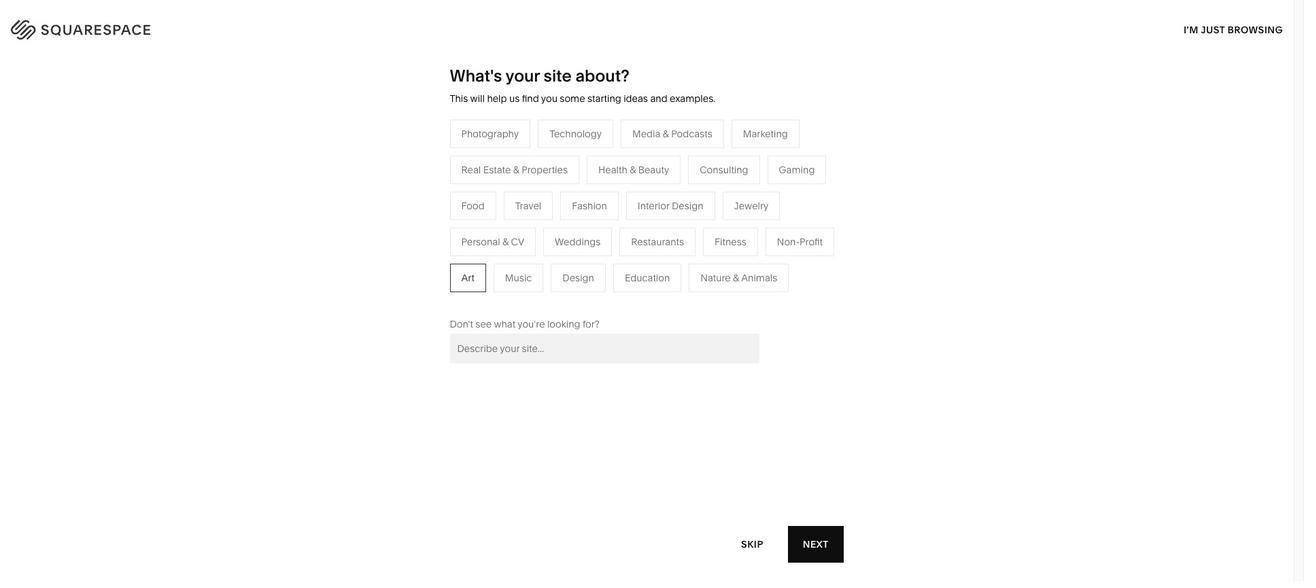 Task type: locate. For each thing, give the bounding box(es) containing it.
nature & animals link
[[636, 209, 726, 222]]

1 vertical spatial real estate & properties
[[492, 291, 599, 303]]

estate up travel 'link'
[[484, 164, 511, 176]]

home & decor link
[[636, 189, 715, 201]]

1 horizontal spatial fitness
[[715, 236, 747, 248]]

0 vertical spatial weddings
[[555, 236, 601, 248]]

art
[[462, 272, 475, 284]]

design
[[672, 200, 704, 212], [563, 272, 595, 284]]

nature & animals down home & decor link
[[636, 209, 713, 222]]

looking
[[548, 318, 581, 331]]

0 vertical spatial non-
[[778, 236, 800, 248]]

media & podcasts inside radio
[[633, 128, 713, 140]]

personal
[[462, 236, 500, 248]]

Fashion radio
[[561, 192, 619, 220]]

0 horizontal spatial media & podcasts
[[492, 230, 572, 242]]

Technology radio
[[538, 120, 614, 148]]

real estate & properties up you're on the left of the page
[[492, 291, 599, 303]]

1 horizontal spatial design
[[672, 200, 704, 212]]

weddings inside option
[[555, 236, 601, 248]]

media
[[633, 128, 661, 140], [492, 230, 520, 242]]

personal & cv
[[462, 236, 525, 248]]

non-profit
[[778, 236, 823, 248]]

degraw image
[[465, 465, 830, 582]]

travel down real estate & properties radio at the left
[[492, 189, 519, 201]]

Consulting radio
[[689, 156, 760, 184]]

non- right the community
[[412, 250, 434, 262]]

0 horizontal spatial weddings
[[492, 271, 538, 283]]

Health & Beauty radio
[[587, 156, 681, 184]]

0 vertical spatial real
[[462, 164, 481, 176]]

non-
[[778, 236, 800, 248], [412, 250, 434, 262]]

fitness up "nature & animals" option
[[715, 236, 747, 248]]

media & podcasts link
[[492, 230, 586, 242]]

media & podcasts down and
[[633, 128, 713, 140]]

real
[[462, 164, 481, 176], [492, 291, 512, 303]]

don't see what you're looking for?
[[450, 318, 600, 331]]

for?
[[583, 318, 600, 331]]

ideas
[[624, 93, 648, 105]]

media & podcasts down restaurants link at the top left of page
[[492, 230, 572, 242]]

Personal & CV radio
[[450, 228, 536, 256]]

1 vertical spatial media & podcasts
[[492, 230, 572, 242]]

nature
[[636, 209, 666, 222], [701, 272, 731, 284]]

media up beauty
[[633, 128, 661, 140]]

0 vertical spatial properties
[[522, 164, 568, 176]]

1 horizontal spatial animals
[[742, 272, 778, 284]]

real estate & properties up travel 'link'
[[462, 164, 568, 176]]

1 vertical spatial podcasts
[[531, 230, 572, 242]]

1 horizontal spatial non-
[[778, 236, 800, 248]]

weddings
[[555, 236, 601, 248], [492, 271, 538, 283]]

podcasts down restaurants link at the top left of page
[[531, 230, 572, 242]]

1 horizontal spatial nature
[[701, 272, 731, 284]]

fitness down interior
[[636, 230, 668, 242]]

Non-Profit radio
[[766, 228, 835, 256]]

animals down decor
[[677, 209, 713, 222]]

properties up looking on the bottom left of the page
[[553, 291, 599, 303]]

what's
[[450, 66, 502, 86]]

travel up the media & podcasts link
[[515, 200, 542, 212]]

properties up 'travel' radio
[[522, 164, 568, 176]]

jewelry
[[734, 200, 769, 212]]

real up food
[[462, 164, 481, 176]]

nature down 'fitness' radio
[[701, 272, 731, 284]]

nature down home
[[636, 209, 666, 222]]

travel
[[492, 189, 519, 201], [515, 200, 542, 212]]

restaurants down travel 'link'
[[492, 209, 545, 222]]

0 horizontal spatial fitness
[[636, 230, 668, 242]]

1 vertical spatial design
[[563, 272, 595, 284]]

media & podcasts
[[633, 128, 713, 140], [492, 230, 572, 242]]

real estate & properties link
[[492, 291, 612, 303]]

squarespace logo link
[[27, 16, 277, 38]]

restaurants
[[492, 209, 545, 222], [632, 236, 684, 248]]

Fitness radio
[[704, 228, 758, 256]]

fitness
[[636, 230, 668, 242], [715, 236, 747, 248]]

1 horizontal spatial restaurants
[[632, 236, 684, 248]]

animals down 'fitness' radio
[[742, 272, 778, 284]]

0 horizontal spatial non-
[[412, 250, 434, 262]]

Interior Design radio
[[626, 192, 715, 220]]

profits
[[434, 250, 462, 262]]

nature & animals
[[636, 209, 713, 222], [701, 272, 778, 284]]

1 horizontal spatial podcasts
[[672, 128, 713, 140]]

0 horizontal spatial estate
[[484, 164, 511, 176]]

0 vertical spatial podcasts
[[672, 128, 713, 140]]

starting
[[588, 93, 622, 105]]

real estate & properties
[[462, 164, 568, 176], [492, 291, 599, 303]]

0 horizontal spatial real
[[462, 164, 481, 176]]

0 vertical spatial estate
[[484, 164, 511, 176]]

fitness link
[[636, 230, 681, 242]]

1 horizontal spatial estate
[[514, 291, 542, 303]]

estate down music
[[514, 291, 542, 303]]

estate inside radio
[[484, 164, 511, 176]]

Real Estate & Properties radio
[[450, 156, 580, 184]]

0 horizontal spatial restaurants
[[492, 209, 545, 222]]

0 vertical spatial real estate & properties
[[462, 164, 568, 176]]

log
[[1245, 21, 1265, 33]]

help
[[487, 93, 507, 105]]

Media & Podcasts radio
[[621, 120, 724, 148]]

weddings up design radio
[[555, 236, 601, 248]]

Jewelry radio
[[723, 192, 781, 220]]

food
[[462, 200, 485, 212]]

just
[[1202, 23, 1226, 36]]

1 horizontal spatial media
[[633, 128, 661, 140]]

see
[[476, 318, 492, 331]]

squarespace logo image
[[27, 16, 178, 38]]

estate
[[484, 164, 511, 176], [514, 291, 542, 303]]

travel inside radio
[[515, 200, 542, 212]]

home & decor
[[636, 189, 702, 201]]

i'm
[[1184, 23, 1199, 36]]

podcasts down examples.
[[672, 128, 713, 140]]

non- down jewelry option
[[778, 236, 800, 248]]

Design radio
[[551, 264, 606, 292]]

0 horizontal spatial media
[[492, 230, 520, 242]]

properties
[[522, 164, 568, 176], [553, 291, 599, 303]]

1 horizontal spatial real
[[492, 291, 512, 303]]

events link
[[492, 250, 536, 262]]

media up events
[[492, 230, 520, 242]]

0 vertical spatial media
[[633, 128, 661, 140]]

log             in link
[[1245, 21, 1278, 33]]

1 vertical spatial restaurants
[[632, 236, 684, 248]]

restaurants link
[[492, 209, 559, 222]]

cv
[[511, 236, 525, 248]]

properties inside radio
[[522, 164, 568, 176]]

0 vertical spatial animals
[[677, 209, 713, 222]]

next
[[804, 538, 830, 551]]

real down music
[[492, 291, 512, 303]]

beauty
[[639, 164, 670, 176]]

weddings down events link
[[492, 271, 538, 283]]

Photography radio
[[450, 120, 531, 148]]

Food radio
[[450, 192, 496, 220]]

profit
[[800, 236, 823, 248]]

1 vertical spatial animals
[[742, 272, 778, 284]]

animals
[[677, 209, 713, 222], [742, 272, 778, 284]]

0 horizontal spatial nature
[[636, 209, 666, 222]]

education
[[625, 272, 670, 284]]

nature & animals down 'fitness' radio
[[701, 272, 778, 284]]

1 vertical spatial nature & animals
[[701, 272, 778, 284]]

&
[[663, 128, 669, 140], [514, 164, 520, 176], [630, 164, 636, 176], [666, 189, 672, 201], [668, 209, 675, 222], [523, 230, 529, 242], [503, 236, 509, 248], [403, 250, 409, 262], [733, 272, 740, 284], [544, 291, 550, 303]]

1 vertical spatial nature
[[701, 272, 731, 284]]

interior design
[[638, 200, 704, 212]]

podcasts
[[672, 128, 713, 140], [531, 230, 572, 242]]

and
[[651, 93, 668, 105]]

1 horizontal spatial weddings
[[555, 236, 601, 248]]

what
[[494, 318, 516, 331]]

Restaurants radio
[[620, 228, 696, 256]]

examples.
[[670, 93, 716, 105]]

1 vertical spatial real
[[492, 291, 512, 303]]

1 horizontal spatial media & podcasts
[[633, 128, 713, 140]]

health & beauty
[[599, 164, 670, 176]]

0 vertical spatial design
[[672, 200, 704, 212]]

0 vertical spatial media & podcasts
[[633, 128, 713, 140]]

0 horizontal spatial design
[[563, 272, 595, 284]]

community & non-profits link
[[349, 250, 476, 262]]

restaurants down nature & animals link
[[632, 236, 684, 248]]

i'm just browsing
[[1184, 23, 1284, 36]]

non- inside option
[[778, 236, 800, 248]]



Task type: describe. For each thing, give the bounding box(es) containing it.
consulting
[[700, 164, 749, 176]]

health
[[599, 164, 628, 176]]

real inside radio
[[462, 164, 481, 176]]

1 vertical spatial weddings
[[492, 271, 538, 283]]

design inside "radio"
[[672, 200, 704, 212]]

photography
[[462, 128, 519, 140]]

this
[[450, 93, 468, 105]]

Marketing radio
[[732, 120, 800, 148]]

Nature & Animals radio
[[689, 264, 789, 292]]

gaming
[[779, 164, 815, 176]]

Travel radio
[[504, 192, 553, 220]]

degraw element
[[465, 465, 830, 582]]

Art radio
[[450, 264, 486, 292]]

0 vertical spatial nature & animals
[[636, 209, 713, 222]]

in
[[1268, 21, 1278, 33]]

weddings link
[[492, 271, 552, 283]]

interior
[[638, 200, 670, 212]]

real estate & properties inside radio
[[462, 164, 568, 176]]

1 vertical spatial media
[[492, 230, 520, 242]]

skip button
[[726, 526, 778, 564]]

media inside radio
[[633, 128, 661, 140]]

Education radio
[[614, 264, 682, 292]]

log             in
[[1245, 21, 1278, 33]]

find
[[522, 93, 539, 105]]

0 horizontal spatial animals
[[677, 209, 713, 222]]

skip
[[741, 538, 764, 551]]

don't
[[450, 318, 473, 331]]

Music radio
[[494, 264, 544, 292]]

about?
[[576, 66, 630, 86]]

Weddings radio
[[544, 228, 613, 256]]

i'm just browsing link
[[1184, 11, 1284, 48]]

fashion
[[572, 200, 607, 212]]

events
[[492, 250, 522, 262]]

community
[[349, 250, 401, 262]]

us
[[510, 93, 520, 105]]

0 vertical spatial restaurants
[[492, 209, 545, 222]]

Gaming radio
[[768, 156, 827, 184]]

marketing
[[743, 128, 788, 140]]

travel link
[[492, 189, 532, 201]]

browsing
[[1228, 23, 1284, 36]]

1 vertical spatial estate
[[514, 291, 542, 303]]

fitness inside radio
[[715, 236, 747, 248]]

will
[[470, 93, 485, 105]]

next button
[[789, 527, 845, 563]]

technology
[[550, 128, 602, 140]]

decor
[[674, 189, 702, 201]]

you
[[541, 93, 558, 105]]

nature & animals inside "nature & animals" option
[[701, 272, 778, 284]]

podcasts inside "media & podcasts" radio
[[672, 128, 713, 140]]

your
[[506, 66, 540, 86]]

you're
[[518, 318, 545, 331]]

music
[[505, 272, 532, 284]]

animals inside option
[[742, 272, 778, 284]]

restaurants inside option
[[632, 236, 684, 248]]

design inside radio
[[563, 272, 595, 284]]

Don't see what you're looking for? field
[[450, 334, 760, 364]]

1 vertical spatial non-
[[412, 250, 434, 262]]

community & non-profits
[[349, 250, 462, 262]]

some
[[560, 93, 585, 105]]

site
[[544, 66, 572, 86]]

home
[[636, 189, 663, 201]]

what's your site about? this will help us find you some starting ideas and examples.
[[450, 66, 716, 105]]

0 vertical spatial nature
[[636, 209, 666, 222]]

0 horizontal spatial podcasts
[[531, 230, 572, 242]]

nature inside option
[[701, 272, 731, 284]]

1 vertical spatial properties
[[553, 291, 599, 303]]



Task type: vqa. For each thing, say whether or not it's contained in the screenshot.
Get Started
no



